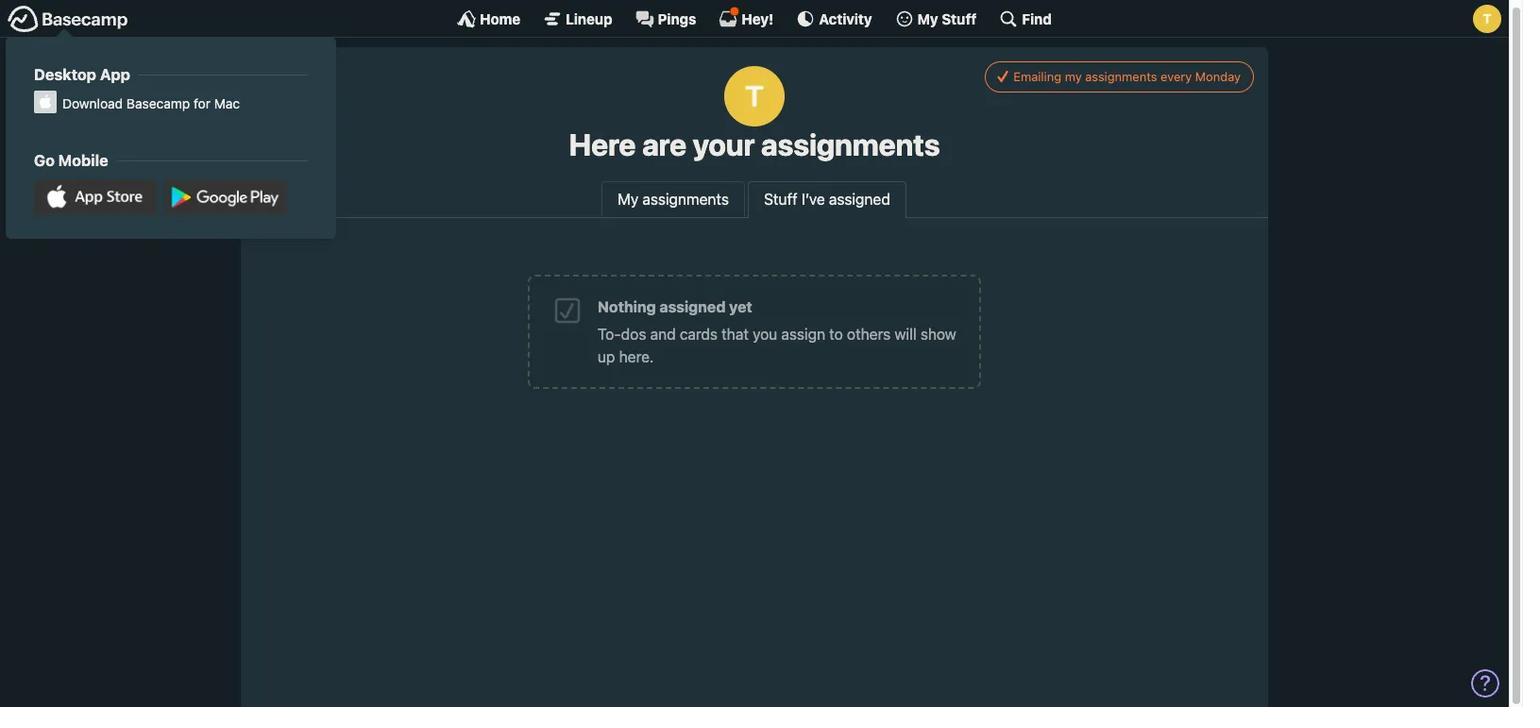Task type: describe. For each thing, give the bounding box(es) containing it.
lineup link
[[543, 9, 613, 28]]

mobile
[[58, 151, 108, 169]]

stuff inside dropdown button
[[942, 10, 977, 27]]

download
[[62, 95, 123, 111]]

download on the app store image
[[34, 179, 157, 216]]

app
[[100, 65, 130, 83]]

0 horizontal spatial assigned
[[660, 299, 726, 316]]

stuff i've assigned
[[764, 191, 890, 208]]

i've
[[802, 191, 825, 208]]

my for my stuff
[[918, 10, 939, 27]]

assignments inside button
[[1085, 68, 1157, 84]]

main element
[[0, 0, 1509, 239]]

basecamp
[[126, 95, 190, 111]]

1 vertical spatial assignments
[[761, 127, 940, 162]]

my for my assignments
[[618, 191, 639, 208]]

0 vertical spatial assigned
[[829, 191, 890, 208]]

download basecamp for mac
[[62, 95, 240, 111]]

my stuff
[[918, 10, 977, 27]]

emailing my assignments every monday button
[[985, 61, 1254, 92]]

download basecamp for mac link
[[34, 93, 308, 113]]

to
[[829, 326, 843, 343]]

my stuff button
[[895, 9, 977, 28]]

desktop
[[34, 65, 96, 83]]

desktop app
[[34, 65, 130, 83]]

yet
[[729, 299, 752, 316]]

nothing
[[598, 299, 656, 316]]

every
[[1161, 68, 1192, 84]]

switch accounts image
[[8, 5, 128, 34]]

others
[[847, 326, 891, 343]]

home link
[[457, 9, 521, 28]]

emailing my assignments every monday
[[1014, 68, 1241, 84]]

my
[[1065, 68, 1082, 84]]

are
[[642, 127, 687, 162]]

your
[[693, 127, 755, 162]]

lineup
[[566, 10, 613, 27]]



Task type: locate. For each thing, give the bounding box(es) containing it.
activity
[[819, 10, 872, 27]]

here
[[569, 127, 636, 162]]

assigned
[[829, 191, 890, 208], [660, 299, 726, 316]]

assignments right my
[[1085, 68, 1157, 84]]

0 vertical spatial my
[[918, 10, 939, 27]]

emailing
[[1014, 68, 1062, 84]]

1 horizontal spatial assigned
[[829, 191, 890, 208]]

to-dos and cards that you assign to others will show up here.
[[598, 326, 957, 366]]

go
[[34, 151, 55, 169]]

you
[[753, 326, 778, 343]]

my right activity
[[918, 10, 939, 27]]

dos
[[621, 326, 646, 343]]

1 vertical spatial tara image
[[724, 66, 785, 127]]

find
[[1022, 10, 1052, 27]]

assignments
[[1085, 68, 1157, 84], [761, 127, 940, 162], [643, 191, 729, 208]]

0 vertical spatial assignments
[[1085, 68, 1157, 84]]

to-
[[598, 326, 621, 343]]

for
[[194, 95, 211, 111]]

1 horizontal spatial tara image
[[1473, 5, 1502, 33]]

0 vertical spatial stuff
[[942, 10, 977, 27]]

go mobile
[[34, 151, 108, 169]]

pings
[[658, 10, 696, 27]]

cards
[[680, 326, 718, 343]]

pings button
[[635, 9, 696, 28]]

download on the play store image
[[165, 179, 287, 216]]

stuff left find popup button at the top right of the page
[[942, 10, 977, 27]]

1 horizontal spatial stuff
[[942, 10, 977, 27]]

my assignments link
[[602, 182, 745, 217]]

stuff left i've
[[764, 191, 798, 208]]

my down here
[[618, 191, 639, 208]]

my assignments
[[618, 191, 729, 208]]

stuff i've assigned link
[[748, 182, 907, 219]]

1 horizontal spatial assignments
[[761, 127, 940, 162]]

mac
[[214, 95, 240, 111]]

1 vertical spatial my
[[618, 191, 639, 208]]

0 horizontal spatial stuff
[[764, 191, 798, 208]]

and
[[650, 326, 676, 343]]

1 vertical spatial assigned
[[660, 299, 726, 316]]

stuff
[[942, 10, 977, 27], [764, 191, 798, 208]]

assign
[[782, 326, 826, 343]]

assigned right i've
[[829, 191, 890, 208]]

here.
[[619, 349, 654, 366]]

assignments up the stuff i've assigned
[[761, 127, 940, 162]]

0 vertical spatial tara image
[[1473, 5, 1502, 33]]

0 horizontal spatial assignments
[[643, 191, 729, 208]]

up
[[598, 349, 615, 366]]

0 horizontal spatial tara image
[[724, 66, 785, 127]]

show
[[921, 326, 957, 343]]

nothing assigned yet
[[598, 299, 752, 316]]

home
[[480, 10, 521, 27]]

1 vertical spatial stuff
[[764, 191, 798, 208]]

monday
[[1196, 68, 1241, 84]]

hey!
[[742, 10, 774, 27]]

activity link
[[797, 9, 872, 28]]

tara image
[[1473, 5, 1502, 33], [724, 66, 785, 127]]

hey! button
[[719, 7, 774, 28]]

that
[[722, 326, 749, 343]]

0 horizontal spatial my
[[618, 191, 639, 208]]

my inside dropdown button
[[918, 10, 939, 27]]

assignments down are
[[643, 191, 729, 208]]

1 horizontal spatial my
[[918, 10, 939, 27]]

2 vertical spatial assignments
[[643, 191, 729, 208]]

here are your assignments
[[569, 127, 940, 162]]

my
[[918, 10, 939, 27], [618, 191, 639, 208]]

assigned up cards
[[660, 299, 726, 316]]

will
[[895, 326, 917, 343]]

2 horizontal spatial assignments
[[1085, 68, 1157, 84]]

find button
[[1000, 9, 1052, 28]]



Task type: vqa. For each thing, say whether or not it's contained in the screenshot.
Here
yes



